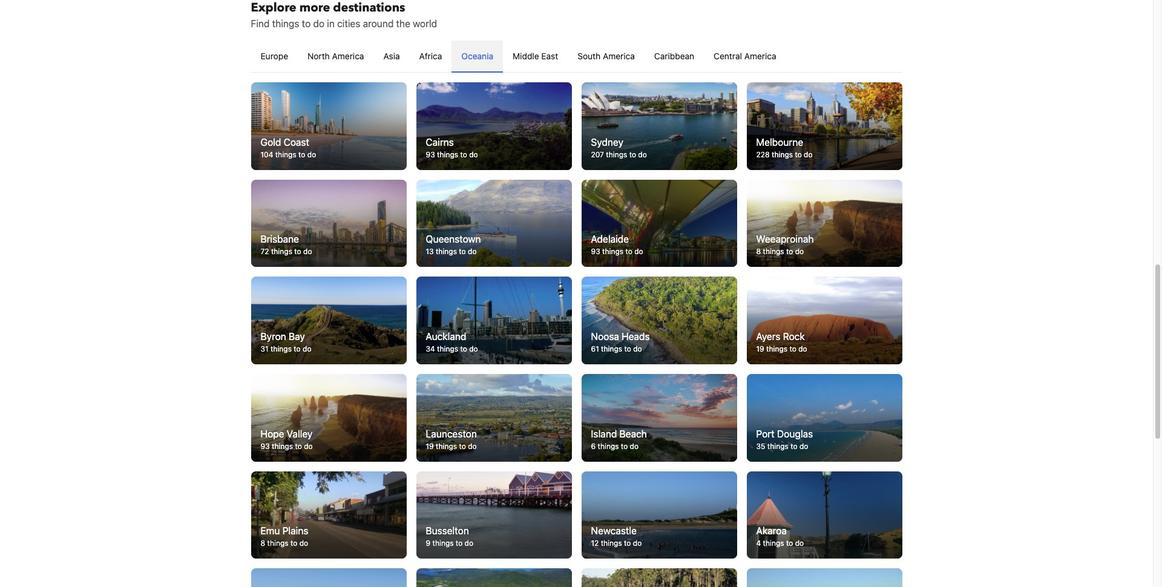 Task type: describe. For each thing, give the bounding box(es) containing it.
in
[[327, 18, 335, 29]]

gold
[[261, 137, 281, 148]]

hope valley 93 things to do
[[261, 428, 313, 451]]

do inside akaroa 4 things to do
[[795, 539, 804, 548]]

akaroa 4 things to do
[[756, 526, 804, 548]]

31
[[261, 345, 269, 354]]

launceston 19 things to do
[[426, 428, 477, 451]]

europe button
[[251, 41, 298, 72]]

34
[[426, 345, 435, 354]]

auckland 34 things to do
[[426, 331, 478, 354]]

do inside ayers rock 19 things to do
[[799, 345, 807, 354]]

tab list containing europe
[[251, 41, 902, 73]]

cairns image
[[416, 82, 572, 170]]

things inside the queenstown 13 things to do
[[436, 247, 457, 256]]

akaroa image
[[747, 471, 902, 559]]

things inside port douglas 35 things to do
[[768, 442, 789, 451]]

do inside adelaide 93 things to do
[[635, 247, 643, 256]]

93 for adelaide
[[591, 247, 600, 256]]

to inside melbourne 228 things to do
[[795, 150, 802, 159]]

do inside newcastle 12 things to do
[[633, 539, 642, 548]]

central america
[[714, 51, 777, 61]]

do inside the emu plains 8 things to do
[[299, 539, 308, 548]]

things inside ayers rock 19 things to do
[[767, 345, 788, 354]]

do inside the cairns 93 things to do
[[469, 150, 478, 159]]

to inside busselton 9 things to do
[[456, 539, 463, 548]]

auckland
[[426, 331, 466, 342]]

to inside akaroa 4 things to do
[[786, 539, 793, 548]]

gold coast image
[[251, 82, 407, 170]]

middle
[[513, 51, 539, 61]]

island beach 6 things to do
[[591, 428, 647, 451]]

to inside island beach 6 things to do
[[621, 442, 628, 451]]

caribbean button
[[645, 41, 704, 72]]

do inside the queenstown 13 things to do
[[468, 247, 477, 256]]

do inside sydney 207 things to do
[[638, 150, 647, 159]]

emu
[[261, 526, 280, 537]]

airlie beach image
[[416, 569, 572, 587]]

busselton image
[[416, 471, 572, 559]]

to inside brisbane 72 things to do
[[294, 247, 301, 256]]

east
[[542, 51, 558, 61]]

things inside sydney 207 things to do
[[606, 150, 627, 159]]

to inside ayers rock 19 things to do
[[790, 345, 797, 354]]

ayers rock 19 things to do
[[756, 331, 807, 354]]

busselton
[[426, 526, 469, 537]]

adelaide image
[[582, 180, 737, 267]]

valley
[[287, 428, 313, 439]]

north america
[[308, 51, 364, 61]]

beach
[[620, 428, 647, 439]]

weeaproinah
[[756, 234, 814, 245]]

america for central america
[[745, 51, 777, 61]]

byron bay image
[[251, 277, 407, 365]]

do inside brisbane 72 things to do
[[303, 247, 312, 256]]

launceston image
[[416, 374, 572, 462]]

cairns 93 things to do
[[426, 137, 478, 159]]

61
[[591, 345, 599, 354]]

do inside busselton 9 things to do
[[465, 539, 473, 548]]

america for south america
[[603, 51, 635, 61]]

93 for cairns
[[426, 150, 435, 159]]

byron bay 31 things to do
[[261, 331, 312, 354]]

middle east
[[513, 51, 558, 61]]

noosa heads 61 things to do
[[591, 331, 650, 354]]

perth image
[[251, 569, 407, 587]]

port
[[756, 428, 775, 439]]

melbourne image
[[747, 82, 902, 170]]

104
[[261, 150, 273, 159]]

do inside melbourne 228 things to do
[[804, 150, 813, 159]]

emu plains image
[[251, 471, 407, 559]]

to inside the queenstown 13 things to do
[[459, 247, 466, 256]]

to inside gold coast 104 things to do
[[299, 150, 305, 159]]

cairns
[[426, 137, 454, 148]]

19 inside ayers rock 19 things to do
[[756, 345, 764, 354]]

byron
[[261, 331, 286, 342]]

sydney
[[591, 137, 624, 148]]

to inside the emu plains 8 things to do
[[291, 539, 297, 548]]

world
[[413, 18, 437, 29]]

north
[[308, 51, 330, 61]]

america for north america
[[332, 51, 364, 61]]

do inside the "auckland 34 things to do"
[[469, 345, 478, 354]]

north america button
[[298, 41, 374, 72]]

do inside port douglas 35 things to do
[[800, 442, 808, 451]]

things inside the cairns 93 things to do
[[437, 150, 458, 159]]

central america button
[[704, 41, 786, 72]]



Task type: locate. For each thing, give the bounding box(es) containing it.
things down ayers
[[767, 345, 788, 354]]

melbourne
[[756, 137, 804, 148]]

things down byron
[[271, 345, 292, 354]]

ayers rock image
[[747, 277, 902, 365]]

coast
[[284, 137, 309, 148]]

port douglas image
[[747, 374, 902, 462]]

3 america from the left
[[745, 51, 777, 61]]

africa
[[419, 51, 442, 61]]

things down "weeaproinah"
[[763, 247, 784, 256]]

to inside the noosa heads 61 things to do
[[624, 345, 631, 354]]

queenstown image
[[416, 180, 572, 267]]

things down newcastle on the right of page
[[601, 539, 622, 548]]

things inside the "auckland 34 things to do"
[[437, 345, 458, 354]]

things inside hope valley 93 things to do
[[272, 442, 293, 451]]

middle east button
[[503, 41, 568, 72]]

things inside island beach 6 things to do
[[598, 442, 619, 451]]

sydney 207 things to do
[[591, 137, 647, 159]]

newcastle image
[[582, 471, 737, 559]]

things
[[272, 18, 299, 29], [275, 150, 296, 159], [437, 150, 458, 159], [606, 150, 627, 159], [772, 150, 793, 159], [271, 247, 292, 256], [436, 247, 457, 256], [602, 247, 624, 256], [763, 247, 784, 256], [271, 345, 292, 354], [437, 345, 458, 354], [601, 345, 622, 354], [767, 345, 788, 354], [272, 442, 293, 451], [436, 442, 457, 451], [598, 442, 619, 451], [768, 442, 789, 451], [267, 539, 289, 548], [433, 539, 454, 548], [601, 539, 622, 548], [763, 539, 784, 548]]

around
[[363, 18, 394, 29]]

do inside island beach 6 things to do
[[630, 442, 639, 451]]

19 down ayers
[[756, 345, 764, 354]]

to inside newcastle 12 things to do
[[624, 539, 631, 548]]

72
[[261, 247, 269, 256]]

93 down adelaide
[[591, 247, 600, 256]]

1 horizontal spatial america
[[603, 51, 635, 61]]

sydney image
[[582, 82, 737, 170]]

cities
[[337, 18, 360, 29]]

central
[[714, 51, 742, 61]]

ayers
[[756, 331, 781, 342]]

do inside hope valley 93 things to do
[[304, 442, 313, 451]]

1 vertical spatial 93
[[591, 247, 600, 256]]

busselton 9 things to do
[[426, 526, 473, 548]]

asia button
[[374, 41, 410, 72]]

island beach image
[[582, 374, 737, 462]]

0 horizontal spatial 19
[[426, 442, 434, 451]]

america right central
[[745, 51, 777, 61]]

4
[[756, 539, 761, 548]]

things inside the noosa heads 61 things to do
[[601, 345, 622, 354]]

207
[[591, 150, 604, 159]]

things down the auckland
[[437, 345, 458, 354]]

oceania button
[[452, 41, 503, 72]]

things right 35
[[768, 442, 789, 451]]

america right north on the left of page
[[332, 51, 364, 61]]

noosa heads image
[[582, 277, 737, 365]]

hope valley image
[[251, 374, 407, 462]]

do inside 'byron bay 31 things to do'
[[303, 345, 312, 354]]

93 down cairns at the left of page
[[426, 150, 435, 159]]

things inside akaroa 4 things to do
[[763, 539, 784, 548]]

to inside the cairns 93 things to do
[[460, 150, 467, 159]]

13
[[426, 247, 434, 256]]

douglas
[[777, 428, 813, 439]]

melbourne 228 things to do
[[756, 137, 813, 159]]

things inside launceston 19 things to do
[[436, 442, 457, 451]]

things inside brisbane 72 things to do
[[271, 247, 292, 256]]

0 vertical spatial 93
[[426, 150, 435, 159]]

19 inside launceston 19 things to do
[[426, 442, 434, 451]]

europe
[[261, 51, 288, 61]]

8 inside the emu plains 8 things to do
[[261, 539, 265, 548]]

2 america from the left
[[603, 51, 635, 61]]

things down brisbane
[[271, 247, 292, 256]]

things down akaroa
[[763, 539, 784, 548]]

america
[[332, 51, 364, 61], [603, 51, 635, 61], [745, 51, 777, 61]]

0 horizontal spatial 93
[[261, 442, 270, 451]]

do inside launceston 19 things to do
[[468, 442, 477, 451]]

1 horizontal spatial 93
[[426, 150, 435, 159]]

south
[[578, 51, 601, 61]]

to inside hope valley 93 things to do
[[295, 442, 302, 451]]

emu plains 8 things to do
[[261, 526, 308, 548]]

south america button
[[568, 41, 645, 72]]

things down 'melbourne' on the right of the page
[[772, 150, 793, 159]]

things inside newcastle 12 things to do
[[601, 539, 622, 548]]

things right find
[[272, 18, 299, 29]]

things down coast
[[275, 150, 296, 159]]

brisbane
[[261, 234, 299, 245]]

adelaide
[[591, 234, 629, 245]]

2 vertical spatial 93
[[261, 442, 270, 451]]

things down noosa
[[601, 345, 622, 354]]

south america
[[578, 51, 635, 61]]

1 america from the left
[[332, 51, 364, 61]]

things inside gold coast 104 things to do
[[275, 150, 296, 159]]

8 down "weeaproinah"
[[756, 247, 761, 256]]

queenstown
[[426, 234, 481, 245]]

things down sydney on the top right of page
[[606, 150, 627, 159]]

the
[[396, 18, 410, 29]]

1 vertical spatial 19
[[426, 442, 434, 451]]

auckland image
[[416, 277, 572, 365]]

things down adelaide
[[602, 247, 624, 256]]

93 inside hope valley 93 things to do
[[261, 442, 270, 451]]

do inside gold coast 104 things to do
[[307, 150, 316, 159]]

akaroa
[[756, 526, 787, 537]]

newcastle
[[591, 526, 637, 537]]

hobart image
[[747, 569, 902, 587]]

9
[[426, 539, 431, 548]]

6
[[591, 442, 596, 451]]

2 horizontal spatial 93
[[591, 247, 600, 256]]

oceania
[[462, 51, 493, 61]]

heads
[[622, 331, 650, 342]]

0 horizontal spatial 8
[[261, 539, 265, 548]]

asia
[[384, 51, 400, 61]]

to inside 'byron bay 31 things to do'
[[294, 345, 301, 354]]

19 down launceston
[[426, 442, 434, 451]]

things down queenstown
[[436, 247, 457, 256]]

find things to do in cities around the world
[[251, 18, 437, 29]]

margaret river image
[[582, 569, 737, 587]]

find
[[251, 18, 270, 29]]

weeaproinah 8 things to do
[[756, 234, 814, 256]]

do
[[313, 18, 325, 29], [307, 150, 316, 159], [469, 150, 478, 159], [638, 150, 647, 159], [804, 150, 813, 159], [303, 247, 312, 256], [468, 247, 477, 256], [635, 247, 643, 256], [795, 247, 804, 256], [303, 345, 312, 354], [469, 345, 478, 354], [633, 345, 642, 354], [799, 345, 807, 354], [304, 442, 313, 451], [468, 442, 477, 451], [630, 442, 639, 451], [800, 442, 808, 451], [299, 539, 308, 548], [465, 539, 473, 548], [633, 539, 642, 548], [795, 539, 804, 548]]

things inside melbourne 228 things to do
[[772, 150, 793, 159]]

0 vertical spatial 8
[[756, 247, 761, 256]]

things down emu at the left bottom of page
[[267, 539, 289, 548]]

brisbane image
[[251, 180, 407, 267]]

19
[[756, 345, 764, 354], [426, 442, 434, 451]]

to inside port douglas 35 things to do
[[791, 442, 798, 451]]

things down island in the bottom right of the page
[[598, 442, 619, 451]]

things down busselton
[[433, 539, 454, 548]]

to inside the "auckland 34 things to do"
[[460, 345, 467, 354]]

to inside launceston 19 things to do
[[459, 442, 466, 451]]

93 down hope
[[261, 442, 270, 451]]

queenstown 13 things to do
[[426, 234, 481, 256]]

brisbane 72 things to do
[[261, 234, 312, 256]]

noosa
[[591, 331, 619, 342]]

adelaide 93 things to do
[[591, 234, 643, 256]]

do inside the noosa heads 61 things to do
[[633, 345, 642, 354]]

to inside adelaide 93 things to do
[[626, 247, 633, 256]]

93 inside the cairns 93 things to do
[[426, 150, 435, 159]]

things inside busselton 9 things to do
[[433, 539, 454, 548]]

1 vertical spatial 8
[[261, 539, 265, 548]]

1 horizontal spatial 19
[[756, 345, 764, 354]]

gold coast 104 things to do
[[261, 137, 316, 159]]

launceston
[[426, 428, 477, 439]]

hope
[[261, 428, 284, 439]]

8
[[756, 247, 761, 256], [261, 539, 265, 548]]

things down launceston
[[436, 442, 457, 451]]

africa button
[[410, 41, 452, 72]]

rock
[[783, 331, 805, 342]]

things inside weeaproinah 8 things to do
[[763, 247, 784, 256]]

island
[[591, 428, 617, 439]]

do inside weeaproinah 8 things to do
[[795, 247, 804, 256]]

caribbean
[[654, 51, 695, 61]]

tab list
[[251, 41, 902, 73]]

newcastle 12 things to do
[[591, 526, 642, 548]]

8 inside weeaproinah 8 things to do
[[756, 247, 761, 256]]

8 down emu at the left bottom of page
[[261, 539, 265, 548]]

things down cairns at the left of page
[[437, 150, 458, 159]]

port douglas 35 things to do
[[756, 428, 813, 451]]

228
[[756, 150, 770, 159]]

93 inside adelaide 93 things to do
[[591, 247, 600, 256]]

to inside weeaproinah 8 things to do
[[786, 247, 793, 256]]

bay
[[289, 331, 305, 342]]

2 horizontal spatial america
[[745, 51, 777, 61]]

to
[[302, 18, 311, 29], [299, 150, 305, 159], [460, 150, 467, 159], [629, 150, 636, 159], [795, 150, 802, 159], [294, 247, 301, 256], [459, 247, 466, 256], [626, 247, 633, 256], [786, 247, 793, 256], [294, 345, 301, 354], [460, 345, 467, 354], [624, 345, 631, 354], [790, 345, 797, 354], [295, 442, 302, 451], [459, 442, 466, 451], [621, 442, 628, 451], [791, 442, 798, 451], [291, 539, 297, 548], [456, 539, 463, 548], [624, 539, 631, 548], [786, 539, 793, 548]]

35
[[756, 442, 766, 451]]

weeaproinah image
[[747, 180, 902, 267]]

things inside adelaide 93 things to do
[[602, 247, 624, 256]]

12
[[591, 539, 599, 548]]

things inside 'byron bay 31 things to do'
[[271, 345, 292, 354]]

0 vertical spatial 19
[[756, 345, 764, 354]]

93
[[426, 150, 435, 159], [591, 247, 600, 256], [261, 442, 270, 451]]

things down hope
[[272, 442, 293, 451]]

1 horizontal spatial 8
[[756, 247, 761, 256]]

to inside sydney 207 things to do
[[629, 150, 636, 159]]

plains
[[282, 526, 308, 537]]

things inside the emu plains 8 things to do
[[267, 539, 289, 548]]

0 horizontal spatial america
[[332, 51, 364, 61]]

america right south
[[603, 51, 635, 61]]



Task type: vqa. For each thing, say whether or not it's contained in the screenshot.
Flights homepage image
no



